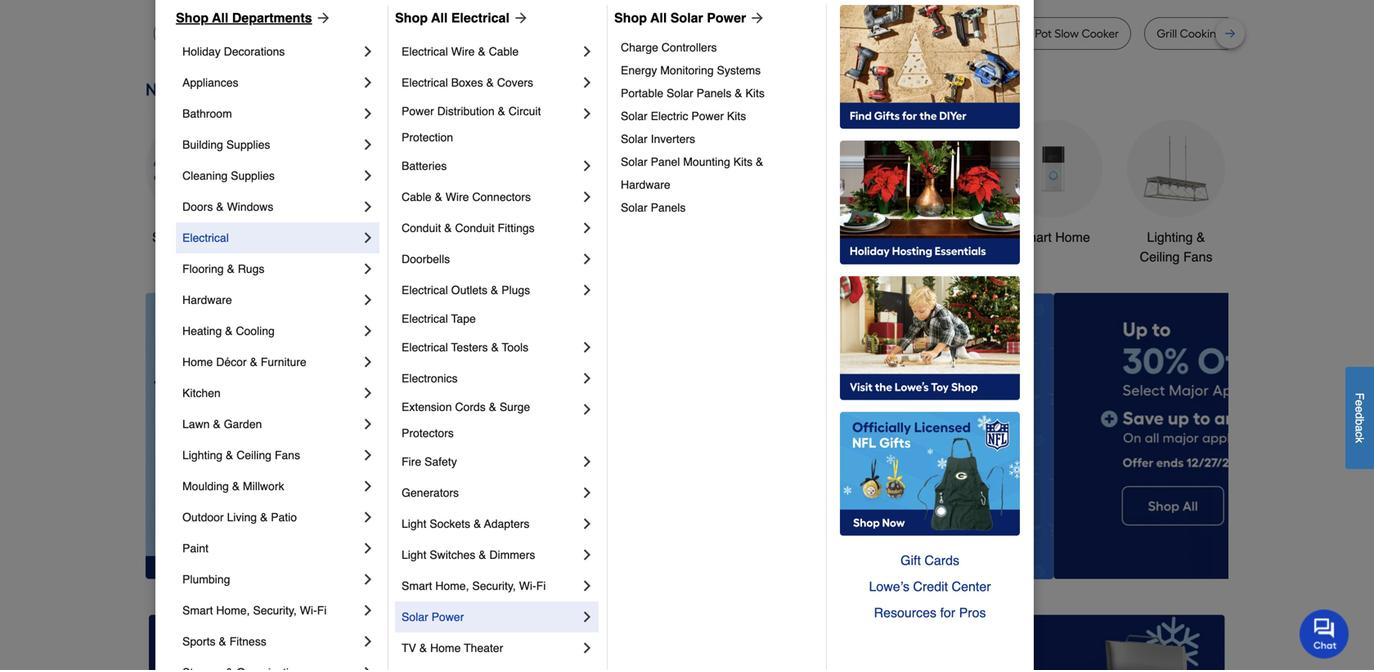 Task type: vqa. For each thing, say whether or not it's contained in the screenshot.
Smart Appliances
no



Task type: locate. For each thing, give the bounding box(es) containing it.
crock for crock pot cooking pot
[[755, 27, 786, 41]]

power up protection
[[402, 105, 434, 118]]

all right shop
[[186, 230, 200, 245]]

center
[[952, 580, 991, 595]]

tv & home theater
[[402, 642, 503, 655]]

smart home, security, wi-fi link down light switches & dimmers
[[402, 571, 579, 602]]

crock up systems
[[755, 27, 786, 41]]

electrical left boxes
[[402, 76, 448, 89]]

crock pot cooking pot
[[755, 27, 872, 41]]

officially licensed n f l gifts. shop now. image
[[840, 412, 1020, 537]]

0 horizontal spatial cable
[[402, 191, 432, 204]]

chevron right image for plumbing link at the bottom left
[[360, 572, 376, 588]]

chevron right image
[[360, 43, 376, 60], [579, 74, 596, 91], [360, 106, 376, 122], [579, 106, 596, 122], [360, 137, 376, 153], [360, 168, 376, 184], [579, 189, 596, 205], [360, 292, 376, 308], [360, 323, 376, 340], [579, 340, 596, 356], [360, 354, 376, 371], [360, 385, 376, 402], [579, 402, 596, 418], [360, 510, 376, 526], [579, 516, 596, 533], [360, 541, 376, 557], [579, 547, 596, 564], [360, 572, 376, 588], [579, 578, 596, 595], [360, 603, 376, 619], [579, 610, 596, 626], [360, 634, 376, 650], [360, 665, 376, 671]]

bathroom link
[[182, 98, 360, 129], [882, 120, 980, 247]]

1 light from the top
[[402, 518, 427, 531]]

0 vertical spatial home
[[1056, 230, 1091, 245]]

christmas decorations link
[[514, 120, 612, 267]]

pot for instant pot
[[948, 27, 964, 41]]

pot for crock pot slow cooker
[[1035, 27, 1052, 41]]

1 vertical spatial home
[[182, 356, 213, 369]]

panels down solar panel mounting kits & hardware
[[651, 201, 686, 214]]

all up charge controllers
[[651, 10, 667, 25]]

tools down electrical tape link
[[502, 341, 529, 354]]

conduit up doorbells
[[402, 222, 441, 235]]

solar for electric
[[621, 110, 648, 123]]

fitness
[[230, 636, 267, 649]]

1 vertical spatial light
[[402, 549, 427, 562]]

e up the d
[[1354, 400, 1367, 407]]

2 horizontal spatial tools
[[812, 230, 843, 245]]

electrical outlets & plugs
[[402, 284, 530, 297]]

0 vertical spatial hardware
[[621, 178, 671, 191]]

tape
[[451, 313, 476, 326]]

chevron right image for holiday decorations link
[[360, 43, 376, 60]]

0 vertical spatial wire
[[451, 45, 475, 58]]

solar panels link
[[621, 196, 815, 219]]

outdoor inside outdoor tools & equipment
[[762, 230, 809, 245]]

crock for crock pot slow cooker
[[1002, 27, 1033, 41]]

christmas
[[533, 230, 592, 245]]

0 vertical spatial fi
[[536, 580, 546, 593]]

light left switches
[[402, 549, 427, 562]]

electrical for electrical outlets & plugs
[[402, 284, 448, 297]]

hardware
[[621, 178, 671, 191], [182, 294, 232, 307]]

chevron right image for flooring & rugs
[[360, 261, 376, 277]]

outdoor for outdoor living & patio
[[182, 511, 224, 524]]

smart home, security, wi-fi down light switches & dimmers
[[402, 580, 546, 593]]

0 horizontal spatial crock
[[755, 27, 786, 41]]

pot
[[789, 27, 805, 41], [855, 27, 872, 41], [948, 27, 964, 41], [1035, 27, 1052, 41]]

4 pot from the left
[[1035, 27, 1052, 41]]

solar inside "link"
[[621, 201, 648, 214]]

fire safety
[[402, 456, 457, 469]]

lowe's credit center link
[[840, 574, 1020, 601]]

1 horizontal spatial decorations
[[528, 250, 598, 265]]

supplies
[[226, 138, 270, 151], [231, 169, 275, 182]]

1 horizontal spatial lighting & ceiling fans
[[1140, 230, 1213, 265]]

0 horizontal spatial slow
[[387, 27, 411, 41]]

smart inside 'link'
[[1017, 230, 1052, 245]]

arrow right image
[[312, 10, 332, 26], [510, 10, 529, 26], [746, 10, 766, 26], [1199, 436, 1215, 453]]

0 horizontal spatial panels
[[651, 201, 686, 214]]

electrical down doorbells
[[402, 284, 448, 297]]

portable
[[621, 87, 664, 100]]

solar down portable
[[621, 110, 648, 123]]

light inside "link"
[[402, 549, 427, 562]]

wi- down plumbing link at the bottom left
[[300, 605, 317, 618]]

0 horizontal spatial lighting
[[182, 449, 223, 462]]

electrical
[[451, 10, 510, 25], [402, 45, 448, 58], [402, 76, 448, 89], [182, 232, 229, 245], [402, 284, 448, 297], [402, 313, 448, 326], [402, 341, 448, 354]]

home inside 'link'
[[1056, 230, 1091, 245]]

security, up sports & fitness link at bottom left
[[253, 605, 297, 618]]

& inside solar panel mounting kits & hardware
[[756, 155, 764, 169]]

fi up sports & fitness link at bottom left
[[317, 605, 327, 618]]

1 horizontal spatial smart
[[402, 580, 432, 593]]

lighting
[[1148, 230, 1193, 245], [182, 449, 223, 462]]

all for electrical
[[431, 10, 448, 25]]

1 vertical spatial smart home, security, wi-fi
[[182, 605, 327, 618]]

all up triple slow cooker
[[431, 10, 448, 25]]

decorations down christmas
[[528, 250, 598, 265]]

1 horizontal spatial cooker
[[1082, 27, 1120, 41]]

chevron right image for electrical testers & tools link
[[579, 340, 596, 356]]

0 horizontal spatial lighting & ceiling fans link
[[182, 440, 360, 471]]

0 vertical spatial smart home, security, wi-fi
[[402, 580, 546, 593]]

outdoor
[[762, 230, 809, 245], [182, 511, 224, 524]]

christmas decorations
[[528, 230, 598, 265]]

0 horizontal spatial decorations
[[224, 45, 285, 58]]

1 horizontal spatial hardware
[[621, 178, 671, 191]]

wi- down "dimmers"
[[519, 580, 536, 593]]

0 vertical spatial lighting & ceiling fans
[[1140, 230, 1213, 265]]

rugs
[[238, 263, 265, 276]]

0 horizontal spatial shop
[[176, 10, 209, 25]]

plumbing
[[182, 574, 230, 587]]

smart
[[1017, 230, 1052, 245], [402, 580, 432, 593], [182, 605, 213, 618]]

hardware up solar panels
[[621, 178, 671, 191]]

outlets
[[451, 284, 488, 297]]

power up charge controllers link in the top of the page
[[707, 10, 746, 25]]

solar up solar electric power kits
[[667, 87, 694, 100]]

lawn & garden link
[[182, 409, 360, 440]]

0 horizontal spatial fans
[[275, 449, 300, 462]]

1 vertical spatial wire
[[446, 191, 469, 204]]

2 pot from the left
[[855, 27, 872, 41]]

protectors
[[402, 427, 454, 440]]

pot for crock pot cooking pot
[[789, 27, 805, 41]]

chevron right image for fire safety
[[579, 454, 596, 470]]

shop these last-minute gifts. $99 or less. quantities are limited and won't last. image
[[146, 293, 410, 580]]

solar left inverters at the top of the page
[[621, 133, 648, 146]]

0 vertical spatial lighting & ceiling fans link
[[1128, 120, 1226, 267]]

energy monitoring systems link
[[621, 59, 815, 82]]

electrical for electrical boxes & covers
[[402, 76, 448, 89]]

2 shop from the left
[[395, 10, 428, 25]]

arrow right image for shop all solar power
[[746, 10, 766, 26]]

1 horizontal spatial security,
[[472, 580, 516, 593]]

1 horizontal spatial outdoor
[[762, 230, 809, 245]]

1 vertical spatial hardware
[[182, 294, 232, 307]]

protection
[[402, 131, 453, 144]]

dimmers
[[490, 549, 535, 562]]

3 pot from the left
[[948, 27, 964, 41]]

supplies for building supplies
[[226, 138, 270, 151]]

chevron right image for lighting & ceiling fans
[[360, 448, 376, 464]]

supplies up the windows
[[231, 169, 275, 182]]

sports & fitness link
[[182, 627, 360, 658]]

solar for power
[[402, 611, 429, 624]]

0 horizontal spatial lighting & ceiling fans
[[182, 449, 300, 462]]

all up holiday decorations
[[212, 10, 229, 25]]

distribution
[[437, 105, 495, 118]]

electrical link
[[182, 223, 360, 254]]

1 vertical spatial home,
[[216, 605, 250, 618]]

1 horizontal spatial smart home, security, wi-fi
[[402, 580, 546, 593]]

shop all departments
[[176, 10, 312, 25]]

shop up holiday
[[176, 10, 209, 25]]

solar electric power kits link
[[621, 105, 815, 128]]

1 horizontal spatial crock
[[1002, 27, 1033, 41]]

outdoor down moulding
[[182, 511, 224, 524]]

recommended searches for you heading
[[146, 0, 1229, 4]]

0 vertical spatial smart
[[1017, 230, 1052, 245]]

0 horizontal spatial home
[[182, 356, 213, 369]]

0 vertical spatial light
[[402, 518, 427, 531]]

outdoor tools & equipment
[[762, 230, 855, 265]]

cooker
[[414, 27, 452, 41], [1082, 27, 1120, 41]]

lowe's credit center
[[869, 580, 991, 595]]

grill cooking grate & warming rack
[[1157, 27, 1347, 41]]

0 vertical spatial lighting
[[1148, 230, 1193, 245]]

panels down 'energy monitoring systems' link
[[697, 87, 732, 100]]

crock right instant pot
[[1002, 27, 1033, 41]]

tools up doorbells
[[425, 230, 455, 245]]

1 horizontal spatial fi
[[536, 580, 546, 593]]

1 vertical spatial cable
[[402, 191, 432, 204]]

0 horizontal spatial conduit
[[402, 222, 441, 235]]

0 vertical spatial decorations
[[224, 45, 285, 58]]

1 e from the top
[[1354, 400, 1367, 407]]

kits down the solar inverters link
[[734, 155, 753, 169]]

chevron right image for electronics
[[579, 371, 596, 387]]

generators
[[402, 487, 459, 500]]

systems
[[717, 64, 761, 77]]

1 horizontal spatial slow
[[1055, 27, 1079, 41]]

all for deals
[[186, 230, 200, 245]]

0 horizontal spatial fi
[[317, 605, 327, 618]]

electrical down triple slow cooker
[[402, 45, 448, 58]]

0 horizontal spatial security,
[[253, 605, 297, 618]]

chevron right image for the outdoor living & patio link
[[360, 510, 376, 526]]

kitchen
[[182, 387, 221, 400]]

testers
[[451, 341, 488, 354]]

kits inside solar panel mounting kits & hardware
[[734, 155, 753, 169]]

chevron right image for appliances
[[360, 74, 376, 91]]

fi down light switches & dimmers "link"
[[536, 580, 546, 593]]

millwork
[[243, 480, 284, 493]]

cards
[[925, 554, 960, 569]]

shop all electrical
[[395, 10, 510, 25]]

solar left the panel
[[621, 155, 648, 169]]

cooker down the shop all electrical
[[414, 27, 452, 41]]

1 vertical spatial lighting & ceiling fans link
[[182, 440, 360, 471]]

cable
[[489, 45, 519, 58], [402, 191, 432, 204]]

light down generators
[[402, 518, 427, 531]]

hardware inside solar panel mounting kits & hardware
[[621, 178, 671, 191]]

& inside the extension cords & surge protectors
[[489, 401, 497, 414]]

3 shop from the left
[[614, 10, 647, 25]]

0 horizontal spatial cooking
[[808, 27, 852, 41]]

monitoring
[[661, 64, 714, 77]]

arrow right image inside shop all solar power link
[[746, 10, 766, 26]]

inverters
[[651, 133, 696, 146]]

1 crock from the left
[[755, 27, 786, 41]]

solar down solar panel mounting kits & hardware
[[621, 201, 648, 214]]

1 vertical spatial panels
[[651, 201, 686, 214]]

1 shop from the left
[[176, 10, 209, 25]]

power inside power distribution & circuit protection
[[402, 105, 434, 118]]

rack
[[1322, 27, 1347, 41]]

shop all solar power link
[[614, 8, 766, 28]]

electrical up electronics
[[402, 341, 448, 354]]

supplies up cleaning supplies
[[226, 138, 270, 151]]

home,
[[435, 580, 469, 593], [216, 605, 250, 618]]

security,
[[472, 580, 516, 593], [253, 605, 297, 618]]

outdoor up equipment
[[762, 230, 809, 245]]

0 vertical spatial panels
[[697, 87, 732, 100]]

1 horizontal spatial home,
[[435, 580, 469, 593]]

solar up tv
[[402, 611, 429, 624]]

2 horizontal spatial home
[[1056, 230, 1091, 245]]

cable down microwave on the left top of the page
[[489, 45, 519, 58]]

shop up charge
[[614, 10, 647, 25]]

tools up equipment
[[812, 230, 843, 245]]

decorations
[[224, 45, 285, 58], [528, 250, 598, 265]]

2 light from the top
[[402, 549, 427, 562]]

2 e from the top
[[1354, 407, 1367, 413]]

wire up boxes
[[451, 45, 475, 58]]

solar panel mounting kits & hardware link
[[621, 151, 815, 196]]

chevron right image for extension cords & surge protectors link
[[579, 402, 596, 418]]

chevron right image for heating & cooling link
[[360, 323, 376, 340]]

1 vertical spatial fi
[[317, 605, 327, 618]]

1 horizontal spatial cable
[[489, 45, 519, 58]]

chevron right image for hardware link
[[360, 292, 376, 308]]

2 vertical spatial smart
[[182, 605, 213, 618]]

wire up conduit & conduit fittings
[[446, 191, 469, 204]]

energy
[[621, 64, 657, 77]]

smart home, security, wi-fi up fitness
[[182, 605, 327, 618]]

chevron right image for light switches & dimmers "link"
[[579, 547, 596, 564]]

doorbells link
[[402, 244, 579, 275]]

2 crock from the left
[[1002, 27, 1033, 41]]

moulding & millwork link
[[182, 471, 360, 502]]

building
[[182, 138, 223, 151]]

1 vertical spatial smart
[[402, 580, 432, 593]]

building supplies link
[[182, 129, 360, 160]]

arrow right image inside shop all electrical link
[[510, 10, 529, 26]]

0 vertical spatial ceiling
[[1140, 250, 1180, 265]]

2 horizontal spatial shop
[[614, 10, 647, 25]]

find gifts for the diyer. image
[[840, 5, 1020, 129]]

0 vertical spatial supplies
[[226, 138, 270, 151]]

1 vertical spatial kits
[[727, 110, 746, 123]]

kits for solar panel mounting kits & hardware
[[734, 155, 753, 169]]

0 horizontal spatial hardware
[[182, 294, 232, 307]]

1 horizontal spatial wi-
[[519, 580, 536, 593]]

light sockets & adapters link
[[402, 509, 579, 540]]

0 horizontal spatial outdoor
[[182, 511, 224, 524]]

chevron right image for 'cleaning supplies' link
[[360, 168, 376, 184]]

garden
[[224, 418, 262, 431]]

smart home, security, wi-fi link up fitness
[[182, 596, 360, 627]]

1 horizontal spatial fans
[[1184, 250, 1213, 265]]

conduit down cable & wire connectors
[[455, 222, 495, 235]]

light
[[402, 518, 427, 531], [402, 549, 427, 562]]

0 horizontal spatial ceiling
[[237, 449, 272, 462]]

kitchen link
[[182, 378, 360, 409]]

2 vertical spatial kits
[[734, 155, 753, 169]]

fire
[[402, 456, 421, 469]]

f e e d b a c k button
[[1346, 367, 1375, 470]]

1 vertical spatial bathroom
[[903, 230, 960, 245]]

1 horizontal spatial conduit
[[455, 222, 495, 235]]

home, up sports & fitness
[[216, 605, 250, 618]]

0 horizontal spatial smart home, security, wi-fi
[[182, 605, 327, 618]]

1 vertical spatial outdoor
[[182, 511, 224, 524]]

up to 30 percent off select major appliances. plus, save up to an extra $750 on major appliances. image
[[935, 293, 1375, 580]]

0 horizontal spatial wi-
[[300, 605, 317, 618]]

chevron right image for electrical boxes & covers link
[[579, 74, 596, 91]]

cooking
[[808, 27, 852, 41], [1180, 27, 1224, 41]]

electrical wire & cable link
[[402, 36, 579, 67]]

fi
[[536, 580, 546, 593], [317, 605, 327, 618]]

electrical for electrical wire & cable
[[402, 45, 448, 58]]

1 horizontal spatial lighting
[[1148, 230, 1193, 245]]

electrical left tape
[[402, 313, 448, 326]]

0 vertical spatial outdoor
[[762, 230, 809, 245]]

home, down switches
[[435, 580, 469, 593]]

1 horizontal spatial bathroom
[[903, 230, 960, 245]]

flooring
[[182, 263, 224, 276]]

1 pot from the left
[[789, 27, 805, 41]]

portable solar panels & kits link
[[621, 82, 815, 105]]

all for departments
[[212, 10, 229, 25]]

arrow right image inside shop all departments link
[[312, 10, 332, 26]]

portable solar panels & kits
[[621, 87, 765, 100]]

cooker left "grill"
[[1082, 27, 1120, 41]]

kits down portable solar panels & kits link
[[727, 110, 746, 123]]

0 horizontal spatial cooker
[[414, 27, 452, 41]]

kits down systems
[[746, 87, 765, 100]]

security, down light switches & dimmers "link"
[[472, 580, 516, 593]]

slow
[[387, 27, 411, 41], [1055, 27, 1079, 41]]

chevron right image for "building supplies" link
[[360, 137, 376, 153]]

1 vertical spatial supplies
[[231, 169, 275, 182]]

cable down batteries
[[402, 191, 432, 204]]

chevron right image for conduit & conduit fittings
[[579, 220, 596, 236]]

1 vertical spatial security,
[[253, 605, 297, 618]]

2 horizontal spatial smart
[[1017, 230, 1052, 245]]

1 horizontal spatial shop
[[395, 10, 428, 25]]

hardware down flooring at the top of the page
[[182, 294, 232, 307]]

0 horizontal spatial bathroom
[[182, 107, 232, 120]]

heating
[[182, 325, 222, 338]]

chevron right image for batteries
[[579, 158, 596, 174]]

holiday hosting essentials. image
[[840, 141, 1020, 265]]

decorations down shop all departments link in the top of the page
[[224, 45, 285, 58]]

generators link
[[402, 478, 579, 509]]

e up the b
[[1354, 407, 1367, 413]]

bathroom
[[182, 107, 232, 120], [903, 230, 960, 245]]

0 vertical spatial fans
[[1184, 250, 1213, 265]]

deals
[[204, 230, 237, 245]]

shop up triple slow cooker
[[395, 10, 428, 25]]

&
[[1259, 27, 1267, 41], [478, 45, 486, 58], [486, 76, 494, 89], [735, 87, 743, 100], [498, 105, 506, 118], [756, 155, 764, 169], [435, 191, 443, 204], [216, 200, 224, 214], [444, 222, 452, 235], [847, 230, 855, 245], [1197, 230, 1206, 245], [227, 263, 235, 276], [491, 284, 499, 297], [225, 325, 233, 338], [491, 341, 499, 354], [250, 356, 258, 369], [489, 401, 497, 414], [213, 418, 221, 431], [226, 449, 233, 462], [232, 480, 240, 493], [260, 511, 268, 524], [474, 518, 481, 531], [479, 549, 486, 562], [219, 636, 226, 649], [420, 642, 427, 655]]

chevron right image
[[579, 43, 596, 60], [360, 74, 376, 91], [579, 158, 596, 174], [360, 199, 376, 215], [579, 220, 596, 236], [360, 230, 376, 246], [579, 251, 596, 268], [360, 261, 376, 277], [579, 282, 596, 299], [579, 371, 596, 387], [360, 416, 376, 433], [360, 448, 376, 464], [579, 454, 596, 470], [360, 479, 376, 495], [579, 485, 596, 502], [579, 641, 596, 657]]

countertop
[[549, 27, 609, 41]]

1 vertical spatial lighting
[[182, 449, 223, 462]]

solar inside solar panel mounting kits & hardware
[[621, 155, 648, 169]]

power up tv & home theater
[[432, 611, 464, 624]]

flooring & rugs link
[[182, 254, 360, 285]]

smart home
[[1017, 230, 1091, 245]]



Task type: describe. For each thing, give the bounding box(es) containing it.
1 cooker from the left
[[414, 27, 452, 41]]

triple slow cooker
[[356, 27, 452, 41]]

0 vertical spatial bathroom
[[182, 107, 232, 120]]

solar inverters link
[[621, 128, 815, 151]]

shop all deals
[[152, 230, 237, 245]]

electrical outlets & plugs link
[[402, 275, 579, 306]]

electrical for electrical testers & tools
[[402, 341, 448, 354]]

building supplies
[[182, 138, 270, 151]]

power down portable solar panels & kits link
[[692, 110, 724, 123]]

holiday decorations
[[182, 45, 285, 58]]

departments
[[232, 10, 312, 25]]

paint
[[182, 542, 209, 556]]

solar power link
[[402, 602, 579, 633]]

chat invite button image
[[1300, 610, 1350, 660]]

solar for panels
[[621, 201, 648, 214]]

power distribution & circuit protection link
[[402, 98, 579, 151]]

extension cords & surge protectors
[[402, 401, 534, 440]]

1 horizontal spatial smart home, security, wi-fi link
[[402, 571, 579, 602]]

resources for pros link
[[840, 601, 1020, 627]]

outdoor living & patio
[[182, 511, 297, 524]]

windows
[[227, 200, 274, 214]]

gift
[[901, 554, 921, 569]]

shop all deals link
[[146, 120, 244, 247]]

electrical wire & cable
[[402, 45, 519, 58]]

0 vertical spatial cable
[[489, 45, 519, 58]]

1 vertical spatial lighting & ceiling fans
[[182, 449, 300, 462]]

conduit & conduit fittings link
[[402, 213, 579, 244]]

power distribution & circuit protection
[[402, 105, 544, 144]]

electrical testers & tools link
[[402, 332, 579, 363]]

shop
[[152, 230, 183, 245]]

credit
[[913, 580, 948, 595]]

chevron right image for kitchen 'link'
[[360, 385, 376, 402]]

2 cooking from the left
[[1180, 27, 1224, 41]]

arrow right image for shop all departments
[[312, 10, 332, 26]]

triple
[[356, 27, 384, 41]]

shop for shop all solar power
[[614, 10, 647, 25]]

1 vertical spatial fans
[[275, 449, 300, 462]]

arrow left image
[[450, 436, 466, 453]]

chevron right image for paint link
[[360, 541, 376, 557]]

cords
[[455, 401, 486, 414]]

shop for shop all electrical
[[395, 10, 428, 25]]

appliances link
[[182, 67, 360, 98]]

living
[[227, 511, 257, 524]]

1 conduit from the left
[[402, 222, 441, 235]]

decorations for holiday
[[224, 45, 285, 58]]

covers
[[497, 76, 534, 89]]

0 horizontal spatial tools
[[425, 230, 455, 245]]

0 vertical spatial wi-
[[519, 580, 536, 593]]

patio
[[271, 511, 297, 524]]

chevron right image for the light sockets & adapters link
[[579, 516, 596, 533]]

doorbells
[[402, 253, 450, 266]]

0 horizontal spatial smart home, security, wi-fi link
[[182, 596, 360, 627]]

controllers
[[662, 41, 717, 54]]

switches
[[430, 549, 476, 562]]

& inside outdoor tools & equipment
[[847, 230, 855, 245]]

scroll to item #2 image
[[792, 550, 831, 557]]

grate
[[1227, 27, 1257, 41]]

electrical for electrical tape
[[402, 313, 448, 326]]

light for light switches & dimmers
[[402, 549, 427, 562]]

electronics
[[402, 372, 458, 385]]

electrical up flooring at the top of the page
[[182, 232, 229, 245]]

1 horizontal spatial panels
[[697, 87, 732, 100]]

electrical testers & tools
[[402, 341, 529, 354]]

crock pot slow cooker
[[1002, 27, 1120, 41]]

0 horizontal spatial home,
[[216, 605, 250, 618]]

grill
[[1157, 27, 1178, 41]]

gift cards link
[[840, 548, 1020, 574]]

chevron right image for power distribution & circuit protection link
[[579, 106, 596, 122]]

tv
[[402, 642, 416, 655]]

chevron right image for electrical
[[360, 230, 376, 246]]

2 conduit from the left
[[455, 222, 495, 235]]

light for light sockets & adapters
[[402, 518, 427, 531]]

outdoor for outdoor tools & equipment
[[762, 230, 809, 245]]

appliances
[[182, 76, 239, 89]]

1 slow from the left
[[387, 27, 411, 41]]

chevron right image for sports & fitness link at bottom left
[[360, 634, 376, 650]]

chevron right image for the "home décor & furniture" link in the bottom of the page
[[360, 354, 376, 371]]

chevron right image for electrical wire & cable
[[579, 43, 596, 60]]

& inside power distribution & circuit protection
[[498, 105, 506, 118]]

solar panel mounting kits & hardware
[[621, 155, 767, 191]]

charge controllers link
[[621, 36, 815, 59]]

fittings
[[498, 222, 535, 235]]

shop all electrical link
[[395, 8, 529, 28]]

visit the lowe's toy shop. image
[[840, 277, 1020, 401]]

microwave
[[489, 27, 546, 41]]

instant
[[909, 27, 945, 41]]

up to 40 percent off select vanities. plus get free local delivery on select vanities. image
[[142, 293, 935, 580]]

b
[[1354, 419, 1367, 426]]

0 horizontal spatial bathroom link
[[182, 98, 360, 129]]

chevron right image for lawn & garden
[[360, 416, 376, 433]]

shop all departments link
[[176, 8, 332, 28]]

solar for inverters
[[621, 133, 648, 146]]

scroll to item #5 image
[[909, 550, 949, 557]]

solar for panel
[[621, 155, 648, 169]]

chevron right image for generators
[[579, 485, 596, 502]]

chevron right image for electrical outlets & plugs
[[579, 282, 596, 299]]

solar electric power kits
[[621, 110, 746, 123]]

connectors
[[472, 191, 531, 204]]

get up to 2 free select tools or batteries when you buy 1 with select purchases. image
[[149, 616, 490, 671]]

paint link
[[182, 533, 360, 565]]

chevron right image for tv & home theater
[[579, 641, 596, 657]]

scroll to item #4 image
[[870, 550, 909, 557]]

chevron right image for cable & wire connectors link
[[579, 189, 596, 205]]

moulding & millwork
[[182, 480, 284, 493]]

1 vertical spatial ceiling
[[237, 449, 272, 462]]

arrow right image for shop all electrical
[[510, 10, 529, 26]]

cleaning
[[182, 169, 228, 182]]

cable & wire connectors
[[402, 191, 531, 204]]

sports
[[182, 636, 216, 649]]

all for solar
[[651, 10, 667, 25]]

batteries link
[[402, 151, 579, 182]]

supplies for cleaning supplies
[[231, 169, 275, 182]]

2 cooker from the left
[[1082, 27, 1120, 41]]

f e e d b a c k
[[1354, 393, 1367, 444]]

decorations for christmas
[[528, 250, 598, 265]]

fire safety link
[[402, 447, 579, 478]]

up to 35 percent off select small appliances. image
[[517, 616, 858, 671]]

lawn
[[182, 418, 210, 431]]

chevron right image for solar power link
[[579, 610, 596, 626]]

c
[[1354, 432, 1367, 438]]

tools inside outdoor tools & equipment
[[812, 230, 843, 245]]

tools link
[[391, 120, 489, 247]]

heating & cooling
[[182, 325, 275, 338]]

extension cords & surge protectors link
[[402, 394, 579, 447]]

chevron right image for doors & windows
[[360, 199, 376, 215]]

chevron right image for doorbells
[[579, 251, 596, 268]]

for
[[941, 606, 956, 621]]

solar inverters
[[621, 133, 696, 146]]

kits for solar electric power kits
[[727, 110, 746, 123]]

décor
[[216, 356, 247, 369]]

0 vertical spatial security,
[[472, 580, 516, 593]]

safety
[[425, 456, 457, 469]]

shop for shop all departments
[[176, 10, 209, 25]]

panel
[[651, 155, 680, 169]]

boxes
[[451, 76, 483, 89]]

light switches & dimmers link
[[402, 540, 579, 571]]

new deals every day during 25 days of deals image
[[146, 76, 1229, 104]]

chevron right image for moulding & millwork
[[360, 479, 376, 495]]

panels inside "link"
[[651, 201, 686, 214]]

0 vertical spatial home,
[[435, 580, 469, 593]]

up to 30 percent off select grills and accessories. image
[[884, 616, 1226, 671]]

1 horizontal spatial lighting & ceiling fans link
[[1128, 120, 1226, 267]]

1 cooking from the left
[[808, 27, 852, 41]]

2 slow from the left
[[1055, 27, 1079, 41]]

1 horizontal spatial ceiling
[[1140, 250, 1180, 265]]

doors & windows link
[[182, 191, 360, 223]]

1 vertical spatial wi-
[[300, 605, 317, 618]]

0 vertical spatial kits
[[746, 87, 765, 100]]

doors & windows
[[182, 200, 274, 214]]

electrical up electrical wire & cable link
[[451, 10, 510, 25]]

solar down recommended searches for you "heading"
[[671, 10, 703, 25]]

1 horizontal spatial tools
[[502, 341, 529, 354]]

conduit & conduit fittings
[[402, 222, 535, 235]]

0 horizontal spatial smart
[[182, 605, 213, 618]]

1 horizontal spatial bathroom link
[[882, 120, 980, 247]]

1 horizontal spatial home
[[430, 642, 461, 655]]

a
[[1354, 426, 1367, 432]]

surge
[[500, 401, 530, 414]]

home décor & furniture
[[182, 356, 307, 369]]

gift cards
[[901, 554, 960, 569]]

lowe's
[[869, 580, 910, 595]]



